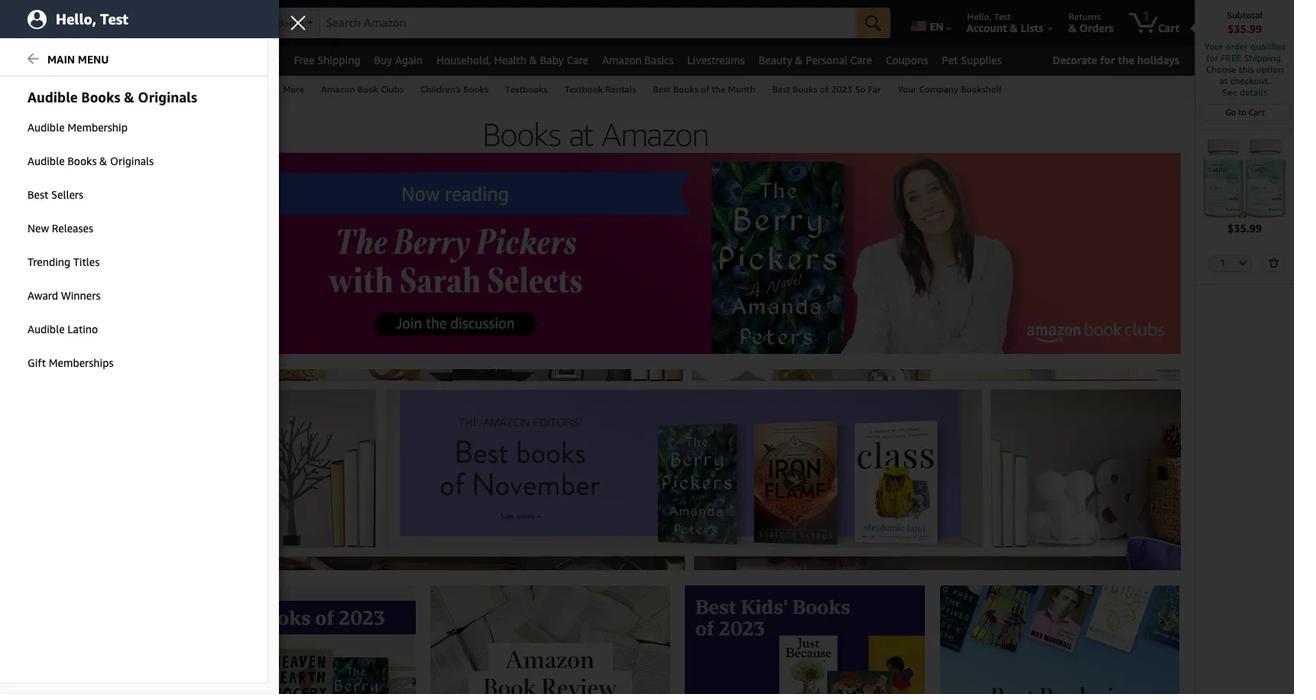 Task type: locate. For each thing, give the bounding box(es) containing it.
clubs
[[381, 83, 404, 95]]

in down deals in books link
[[40, 361, 49, 372]]

en
[[930, 20, 944, 33]]

1 horizontal spatial 2023
[[831, 83, 853, 95]]

the inside best books of the month best books of 2023 so far celebrity picks books by black writers
[[81, 255, 93, 266]]

0 vertical spatial best books of 2023 so far link
[[764, 76, 889, 100]]

0 vertical spatial your
[[1204, 41, 1223, 52]]

household, health & baby care link
[[430, 50, 595, 71]]

1 audible from the top
[[28, 121, 65, 134]]

amazon basics
[[602, 54, 674, 67]]

best sellers & more
[[224, 83, 304, 95]]

0 horizontal spatial children's
[[21, 228, 62, 239]]

0 horizontal spatial care
[[567, 54, 588, 67]]

your for your company bookshelf
[[898, 83, 917, 95]]

your left order
[[1204, 41, 1223, 52]]

navigation navigation
[[0, 0, 1294, 694]]

deals down read
[[21, 338, 45, 349]]

1 vertical spatial the
[[712, 83, 726, 95]]

0 horizontal spatial best books of the month link
[[21, 255, 121, 266]]

pet supplies link
[[935, 50, 1009, 71]]

1 vertical spatial new
[[28, 222, 49, 235]]

school
[[55, 214, 83, 225]]

audible for audible books & originals
[[28, 154, 65, 167]]

deals
[[100, 54, 126, 67], [21, 338, 45, 349]]

best inside best sellers link
[[28, 188, 48, 201]]

of
[[701, 83, 710, 95], [820, 83, 829, 95], [70, 255, 78, 266], [70, 269, 78, 280]]

0 horizontal spatial new releases
[[28, 222, 93, 235]]

to inside hispanic and latino stories books in spanish back to school books children's books
[[44, 214, 52, 225]]

to down books in spanish link
[[44, 214, 52, 225]]

lists
[[1021, 21, 1044, 34]]

releases down spanish
[[52, 222, 93, 235]]

deals inside navigation navigation
[[100, 54, 126, 67]]

new releases link
[[142, 76, 215, 100], [0, 213, 268, 245]]

children's
[[420, 83, 461, 95], [21, 228, 62, 239]]

2023 down personal
[[831, 83, 853, 95]]

more
[[283, 83, 304, 95], [14, 361, 38, 372]]

in
[[54, 156, 62, 167], [49, 200, 57, 211], [47, 338, 55, 349], [40, 361, 49, 372]]

0 horizontal spatial children's books link
[[21, 228, 90, 239]]

books%20at%20amazon image
[[276, 112, 919, 153]]

amazon for amazon basics
[[602, 54, 642, 67]]

0 vertical spatial audible
[[28, 121, 65, 134]]

gift
[[28, 356, 46, 369]]

hello, up supplies
[[967, 11, 992, 22]]

2 vertical spatial to
[[44, 214, 52, 225]]

all
[[32, 54, 46, 67]]

1 horizontal spatial month
[[728, 83, 756, 95]]

1 horizontal spatial far
[[868, 83, 881, 95]]

amazon inside amazon book clubs 'link'
[[321, 83, 355, 95]]

1 horizontal spatial care
[[850, 54, 872, 67]]

1 horizontal spatial releases
[[171, 83, 207, 95]]

&
[[1010, 21, 1018, 34], [1069, 21, 1077, 34], [529, 54, 537, 67], [795, 54, 803, 67], [274, 83, 281, 95], [124, 89, 134, 105], [99, 154, 107, 167]]

best for best books of 2023 so far
[[772, 83, 790, 95]]

back to school books link
[[21, 214, 111, 225]]

search
[[106, 83, 134, 95]]

1 vertical spatial your
[[898, 83, 917, 95]]

and
[[59, 187, 74, 197]]

for
[[1207, 52, 1219, 63], [1100, 54, 1115, 67]]

1 horizontal spatial hello,
[[967, 11, 992, 22]]

month inside navigation navigation
[[728, 83, 756, 95]]

buy again
[[374, 54, 423, 67]]

in down read with pride link
[[47, 338, 55, 349]]

spanish
[[59, 200, 92, 211]]

0 vertical spatial month
[[728, 83, 756, 95]]

beauty & personal care link
[[752, 50, 879, 71]]

delete image
[[1268, 257, 1279, 267]]

0 horizontal spatial 2023
[[81, 269, 101, 280]]

so up writers
[[104, 269, 115, 280]]

1 horizontal spatial new
[[150, 83, 169, 95]]

1 vertical spatial new releases link
[[0, 213, 268, 245]]

to for go to cart
[[1239, 107, 1247, 117]]

1 vertical spatial children's books link
[[21, 228, 90, 239]]

1 vertical spatial cart
[[1249, 107, 1265, 117]]

0 horizontal spatial far
[[117, 269, 131, 280]]

0 vertical spatial amazon
[[602, 54, 642, 67]]

household, health & baby care
[[437, 54, 588, 67]]

1 horizontal spatial deals
[[100, 54, 126, 67]]

0 vertical spatial 2023
[[831, 83, 853, 95]]

to right go
[[1239, 107, 1247, 117]]

advanced search
[[63, 83, 134, 95]]

1 horizontal spatial hello, test
[[967, 11, 1011, 22]]

new down the main menu link
[[150, 83, 169, 95]]

Books search field
[[270, 8, 891, 40]]

1 vertical spatial far
[[117, 269, 131, 280]]

1 vertical spatial latino
[[67, 323, 98, 336]]

children's books link down "household,"
[[412, 76, 497, 100]]

1 vertical spatial best books of 2023 so far link
[[21, 269, 131, 280]]

the down livestreams link
[[712, 83, 726, 95]]

1 horizontal spatial best books of the month link
[[645, 76, 764, 100]]

0 horizontal spatial your
[[898, 83, 917, 95]]

1 left dropdown icon at the right top of page
[[1220, 257, 1225, 267]]

checkbox image
[[14, 666, 26, 678]]

2 care from the left
[[850, 54, 872, 67]]

audible up deals in books link
[[28, 323, 65, 336]]

0 horizontal spatial so
[[104, 269, 115, 280]]

1 vertical spatial releases
[[52, 222, 93, 235]]

care right personal
[[850, 54, 872, 67]]

far inside navigation navigation
[[868, 83, 881, 95]]

1 vertical spatial month
[[96, 255, 121, 266]]

0 vertical spatial new releases link
[[142, 76, 215, 100]]

of inside best books of 2023 so far link
[[820, 83, 829, 95]]

best books of the month link up picks
[[21, 255, 121, 266]]

buy again link
[[367, 50, 430, 71]]

delivering to los angeles 90005 update location
[[117, 11, 251, 34]]

account & lists
[[967, 21, 1044, 34]]

deals up search
[[100, 54, 126, 67]]

children's inside hispanic and latino stories books in spanish back to school books children's books
[[21, 228, 62, 239]]

best inside best sellers & more link
[[224, 83, 241, 95]]

hello, test link
[[0, 0, 279, 38]]

1 vertical spatial $35.99
[[1228, 221, 1262, 234]]

textbooks
[[505, 83, 548, 95]]

more down free
[[283, 83, 304, 95]]

audible up hispanic at left top
[[28, 154, 65, 167]]

so down beauty & personal care link
[[855, 83, 866, 95]]

& left "orders"
[[1069, 21, 1077, 34]]

in up back to school books link
[[49, 200, 57, 211]]

test up menu
[[100, 10, 128, 27]]

0 horizontal spatial test
[[100, 10, 128, 27]]

amazon up rentals
[[602, 54, 642, 67]]

0 horizontal spatial to
[[44, 214, 52, 225]]

update
[[117, 21, 154, 34]]

test left lists
[[994, 11, 1011, 22]]

0 vertical spatial releases
[[171, 83, 207, 95]]

coupons link
[[879, 50, 935, 71]]

1 vertical spatial 1
[[1220, 257, 1225, 267]]

titles
[[73, 255, 100, 268]]

your company bookshelf link
[[889, 76, 1011, 100]]

new releases link down best sellers link
[[0, 213, 268, 245]]

month down livestreams link
[[728, 83, 756, 95]]

0 vertical spatial new
[[150, 83, 169, 95]]

trending
[[28, 255, 70, 268]]

$35.99 up dropdown icon at the right top of page
[[1228, 221, 1262, 234]]

so inside navigation navigation
[[855, 83, 866, 95]]

2 audible from the top
[[28, 154, 65, 167]]

2 vertical spatial audible
[[28, 323, 65, 336]]

0 vertical spatial children's
[[420, 83, 461, 95]]

hello, test
[[56, 10, 128, 27], [967, 11, 1011, 22]]

advanced
[[63, 83, 103, 95]]

0 horizontal spatial new
[[28, 222, 49, 235]]

cart down details
[[1249, 107, 1265, 117]]

for right decorate
[[1100, 54, 1115, 67]]

beauty & personal care
[[759, 54, 872, 67]]

rentals
[[606, 83, 636, 95]]

holiday deals link
[[53, 50, 133, 71]]

hello, test up supplies
[[967, 11, 1011, 22]]

0 vertical spatial 1
[[1143, 8, 1150, 24]]

0 vertical spatial new releases
[[150, 83, 207, 95]]

0 horizontal spatial the
[[81, 255, 93, 266]]

dropdown image
[[1239, 260, 1247, 266]]

None submit
[[856, 8, 891, 38]]

textbook rentals
[[565, 83, 636, 95]]

best books of 2023 so far link down personal
[[764, 76, 889, 100]]

& left originals
[[99, 154, 107, 167]]

0 horizontal spatial sellers
[[51, 188, 83, 201]]

0 vertical spatial sellers
[[244, 83, 271, 95]]

coupons
[[886, 54, 928, 67]]

deals in books link
[[21, 338, 83, 349]]

your inside "your order qualifies for free shipping. choose this option at checkout. see details"
[[1204, 41, 1223, 52]]

3 audible from the top
[[28, 323, 65, 336]]

1 vertical spatial 2023
[[81, 269, 101, 280]]

for left free
[[1207, 52, 1219, 63]]

1 horizontal spatial children's books link
[[412, 76, 497, 100]]

new releases down the main menu link
[[150, 83, 207, 95]]

$35.99
[[1228, 22, 1262, 35], [1228, 221, 1262, 234]]

go
[[1226, 107, 1236, 117]]

1 vertical spatial deals
[[21, 338, 45, 349]]

2023 down titles on the top of page
[[81, 269, 101, 280]]

hispanic
[[21, 187, 57, 197]]

best books of the month link down livestreams link
[[645, 76, 764, 100]]

livestreams
[[687, 54, 745, 67]]

1 horizontal spatial the
[[712, 83, 726, 95]]

0 vertical spatial to
[[161, 11, 170, 22]]

menu
[[78, 53, 109, 66]]

2023
[[831, 83, 853, 95], [81, 269, 101, 280]]

$35.99 down the subtotal
[[1228, 22, 1262, 35]]

hello, test up menu
[[56, 10, 128, 27]]

best for best sellers & more
[[224, 83, 241, 95]]

month
[[728, 83, 756, 95], [96, 255, 121, 266]]

month for best books of the month best books of 2023 so far celebrity picks books by black writers
[[96, 255, 121, 266]]

award winners link
[[0, 280, 268, 312]]

0 vertical spatial latino
[[77, 187, 102, 197]]

none submit inside books search box
[[856, 8, 891, 38]]

2 horizontal spatial the
[[1118, 54, 1135, 67]]

month inside best books of the month best books of 2023 so far celebrity picks books by black writers
[[96, 255, 121, 266]]

1 vertical spatial to
[[1239, 107, 1247, 117]]

1 horizontal spatial for
[[1207, 52, 1219, 63]]

releases down location
[[171, 83, 207, 95]]

more down deals in books link
[[14, 361, 38, 372]]

1 vertical spatial so
[[104, 269, 115, 280]]

the for best books of the month best books of 2023 so far celebrity picks books by black writers
[[81, 255, 93, 266]]

1 horizontal spatial to
[[161, 11, 170, 22]]

amazon book clubs link
[[313, 76, 412, 100]]

1 vertical spatial new releases
[[28, 222, 93, 235]]

best
[[224, 83, 241, 95], [653, 83, 671, 95], [772, 83, 790, 95], [28, 188, 48, 201], [21, 255, 40, 266], [21, 269, 40, 280]]

1 vertical spatial amazon
[[321, 83, 355, 95]]

1 horizontal spatial children's
[[420, 83, 461, 95]]

the left the holidays
[[1118, 54, 1135, 67]]

1 care from the left
[[567, 54, 588, 67]]

new releases link right search
[[142, 76, 215, 100]]

new releases inside navigation navigation
[[150, 83, 207, 95]]

1 up the holidays
[[1143, 8, 1150, 24]]

book
[[357, 83, 378, 95]]

audible for audible latino
[[28, 323, 65, 336]]

latino inside hispanic and latino stories books in spanish back to school books children's books
[[77, 187, 102, 197]]

latino right with
[[67, 323, 98, 336]]

audible books & originals
[[28, 89, 197, 105]]

1 vertical spatial audible
[[28, 154, 65, 167]]

0 vertical spatial so
[[855, 83, 866, 95]]

1 horizontal spatial new releases
[[150, 83, 207, 95]]

children's down the back
[[21, 228, 62, 239]]

holidays
[[1137, 54, 1180, 67]]

0 vertical spatial children's books link
[[412, 76, 497, 100]]

0 vertical spatial far
[[868, 83, 881, 95]]

award
[[28, 289, 58, 302]]

supplies
[[961, 54, 1002, 67]]

0 vertical spatial the
[[1118, 54, 1135, 67]]

children's inside navigation navigation
[[420, 83, 461, 95]]

1 vertical spatial sellers
[[51, 188, 83, 201]]

month up writers
[[96, 255, 121, 266]]

cart up the holidays
[[1158, 21, 1180, 34]]

1 horizontal spatial sellers
[[244, 83, 271, 95]]

audible inside "link"
[[28, 323, 65, 336]]

2 horizontal spatial to
[[1239, 107, 1247, 117]]

0 vertical spatial more
[[283, 83, 304, 95]]

audible latino
[[28, 323, 98, 336]]

writers
[[87, 297, 116, 307]]

to inside delivering to los angeles 90005 update location
[[161, 11, 170, 22]]

checkout.
[[1230, 75, 1270, 86]]

0 vertical spatial cart
[[1158, 21, 1180, 34]]

personal
[[806, 54, 848, 67]]

gift memberships link
[[0, 347, 268, 379]]

amazon down shipping
[[321, 83, 355, 95]]

with
[[46, 324, 62, 335]]

pet supplies
[[942, 54, 1002, 67]]

main menu link
[[0, 44, 268, 76]]

1 horizontal spatial test
[[994, 11, 1011, 22]]

0 vertical spatial deals
[[100, 54, 126, 67]]

care right baby
[[567, 54, 588, 67]]

hello, up main menu
[[56, 10, 96, 27]]

1 horizontal spatial your
[[1204, 41, 1223, 52]]

audible down audible
[[28, 121, 65, 134]]

0 horizontal spatial amazon
[[321, 83, 355, 95]]

the up picks
[[81, 255, 93, 266]]

0 horizontal spatial releases
[[52, 222, 93, 235]]

children's down "household,"
[[420, 83, 461, 95]]

to left los
[[161, 11, 170, 22]]

new releases down books in spanish link
[[28, 222, 93, 235]]

hello, test inside navigation navigation
[[967, 11, 1011, 22]]

your for your order qualifies for free shipping. choose this option at checkout. see details
[[1204, 41, 1223, 52]]

1 horizontal spatial so
[[855, 83, 866, 95]]

your down coupons link
[[898, 83, 917, 95]]

celebrity
[[21, 283, 58, 294]]

latino up spanish
[[77, 187, 102, 197]]

best books of 2023 so far link up picks
[[21, 269, 131, 280]]

award winners
[[28, 289, 101, 302]]

1 horizontal spatial more
[[283, 83, 304, 95]]

1 vertical spatial children's
[[21, 228, 62, 239]]

best inside best books of 2023 so far link
[[772, 83, 790, 95]]

sellers for best sellers
[[51, 188, 83, 201]]

1 horizontal spatial 1
[[1220, 257, 1225, 267]]

2 vertical spatial the
[[81, 255, 93, 266]]

2023 inside best books of the month best books of 2023 so far celebrity picks books by black writers
[[81, 269, 101, 280]]

0 vertical spatial $35.99
[[1228, 22, 1262, 35]]

books inside search box
[[278, 18, 303, 29]]

0 horizontal spatial deals
[[21, 338, 45, 349]]

month for best books of the month
[[728, 83, 756, 95]]

sellers inside navigation navigation
[[244, 83, 271, 95]]

children's books link down back to school books link
[[21, 228, 90, 239]]

0 horizontal spatial more
[[14, 361, 38, 372]]

0 horizontal spatial 1
[[1143, 8, 1150, 24]]

best books of 2023 image
[[176, 586, 416, 694]]

new down books in spanish link
[[28, 222, 49, 235]]

care
[[567, 54, 588, 67], [850, 54, 872, 67]]

basics
[[645, 54, 674, 67]]

amazon inside amazon basics link
[[602, 54, 642, 67]]



Task type: vqa. For each thing, say whether or not it's contained in the screenshot.
the leftmost product image
no



Task type: describe. For each thing, give the bounding box(es) containing it.
advanced search link
[[54, 76, 142, 100]]

los
[[173, 11, 187, 22]]

black
[[62, 297, 84, 307]]

more in books
[[14, 361, 82, 372]]

best books in top categories image
[[940, 586, 1180, 694]]

shipping.
[[1244, 52, 1283, 63]]

new inside navigation navigation
[[150, 83, 169, 95]]

& right beauty
[[795, 54, 803, 67]]

groceries
[[225, 54, 270, 67]]

popular
[[14, 156, 51, 167]]

& down groceries link
[[274, 83, 281, 95]]

free
[[294, 54, 315, 67]]

decorate for the holidays link
[[1047, 50, 1186, 70]]

1 horizontal spatial cart
[[1249, 107, 1265, 117]]

picks
[[60, 283, 82, 294]]

so inside best books of the month best books of 2023 so far celebrity picks books by black writers
[[104, 269, 115, 280]]

& left baby
[[529, 54, 537, 67]]

membership
[[67, 121, 128, 134]]

of for best books of the month best books of 2023 so far celebrity picks books by black writers
[[70, 255, 78, 266]]

in right the popular
[[54, 156, 62, 167]]

& left lists
[[1010, 21, 1018, 34]]

option
[[1257, 63, 1284, 75]]

Search Amazon text field
[[320, 8, 856, 37]]

read with pride deals in books
[[21, 324, 86, 349]]

groceries link
[[218, 50, 287, 71]]

amazon image
[[14, 14, 88, 37]]

decorate
[[1053, 54, 1098, 67]]

your order qualifies for free shipping. choose this option at checkout. see details
[[1204, 41, 1286, 98]]

in inside read with pride deals in books
[[47, 338, 55, 349]]

audible
[[28, 89, 78, 105]]

winners
[[61, 289, 101, 302]]

choose
[[1206, 63, 1236, 75]]

back
[[21, 214, 42, 225]]

& inside returns & orders
[[1069, 21, 1077, 34]]

en link
[[902, 4, 958, 42]]

at
[[1220, 75, 1228, 86]]

latino inside "link"
[[67, 323, 98, 336]]

celebrity picks link
[[21, 283, 82, 294]]

returns & orders
[[1069, 11, 1114, 34]]

best for best sellers
[[28, 188, 48, 201]]

read
[[21, 324, 43, 335]]

coq10 600mg softgels | high absorption coq10 ubiquinol supplement | reduced form enhanced with vitamin e &amp; omega 3 6 9 | antioxidant powerhouse good for health | 120 softgels image
[[1203, 137, 1287, 221]]

your company bookshelf
[[898, 83, 1002, 95]]

originals
[[138, 89, 197, 105]]

& right books
[[124, 89, 134, 105]]

best kids' books of 2023 image
[[685, 586, 925, 694]]

textbooks link
[[497, 76, 556, 100]]

0 horizontal spatial best books of 2023 so far link
[[21, 269, 131, 280]]

for inside "your order qualifies for free shipping. choose this option at checkout. see details"
[[1207, 52, 1219, 63]]

memberships
[[49, 356, 114, 369]]

subtotal
[[1227, 9, 1263, 21]]

releases inside navigation navigation
[[171, 83, 207, 95]]

buy
[[374, 54, 392, 67]]

go to cart
[[1226, 107, 1265, 117]]

to for delivering to los angeles 90005 update location
[[161, 11, 170, 22]]

in inside hispanic and latino stories books in spanish back to school books children's books
[[49, 200, 57, 211]]

books link
[[11, 76, 54, 100]]

company
[[919, 83, 959, 95]]

free shipping
[[294, 54, 360, 67]]

deals inside read with pride deals in books
[[21, 338, 45, 349]]

best sellers & more link
[[215, 76, 313, 100]]

of for best books of 2023 so far
[[820, 83, 829, 95]]

$35.99 inside subtotal $35.99
[[1228, 22, 1262, 35]]

now reading. bright young women with sarah selects. join the discussion. image
[[176, 153, 1181, 354]]

subtotal $35.99
[[1227, 9, 1263, 35]]

best for best books of the month
[[653, 83, 671, 95]]

by
[[49, 297, 59, 307]]

0 horizontal spatial hello,
[[56, 10, 96, 27]]

hispanic and latino stories books in spanish back to school books children's books
[[21, 187, 133, 239]]

qualifies
[[1251, 41, 1286, 52]]

amazon basics link
[[595, 50, 681, 71]]

1 horizontal spatial best books of 2023 so far link
[[764, 76, 889, 100]]

hello, inside navigation navigation
[[967, 11, 992, 22]]

again
[[395, 54, 423, 67]]

bookshelf
[[961, 83, 1002, 95]]

more inside navigation navigation
[[283, 83, 304, 95]]

audible for audible membership
[[28, 121, 65, 134]]

of for best books of the month
[[701, 83, 710, 95]]

textbook
[[565, 83, 603, 95]]

trending titles
[[28, 255, 100, 268]]

books
[[81, 89, 120, 105]]

audible books & originals
[[28, 154, 154, 167]]

originals
[[110, 154, 154, 167]]

delivering
[[117, 11, 159, 22]]

audible membership
[[28, 121, 128, 134]]

amazon for amazon book clubs
[[321, 83, 355, 95]]

best books of the month
[[653, 83, 756, 95]]

books inside read with pride deals in books
[[57, 338, 83, 349]]

this
[[1239, 63, 1254, 75]]

best books of the month best books of 2023 so far celebrity picks books by black writers
[[21, 255, 131, 307]]

test inside navigation navigation
[[994, 11, 1011, 22]]

health
[[494, 54, 527, 67]]

livestreams link
[[681, 50, 752, 71]]

1 vertical spatial more
[[14, 361, 38, 372]]

order
[[1226, 41, 1248, 52]]

see details link
[[1203, 86, 1287, 98]]

0 horizontal spatial for
[[1100, 54, 1115, 67]]

beauty
[[759, 54, 792, 67]]

sellers for best sellers & more
[[244, 83, 271, 95]]

holiday
[[60, 54, 97, 67]]

audible membership link
[[0, 112, 268, 144]]

textbook rentals link
[[556, 76, 645, 100]]

best books of november image
[[176, 369, 1181, 570]]

pride
[[65, 324, 86, 335]]

the for best books of the month
[[712, 83, 726, 95]]

stories
[[105, 187, 133, 197]]

free
[[1221, 52, 1242, 63]]

90005
[[224, 11, 251, 22]]

popular in books
[[14, 156, 95, 167]]

far inside best books of the month best books of 2023 so far celebrity picks books by black writers
[[117, 269, 131, 280]]

all button
[[8, 46, 53, 76]]

0 horizontal spatial cart
[[1158, 21, 1180, 34]]

best sellers
[[28, 188, 83, 201]]

1 vertical spatial best books of the month link
[[21, 255, 121, 266]]

baby
[[540, 54, 564, 67]]

shipping
[[317, 54, 360, 67]]

books in spanish link
[[21, 200, 92, 211]]

location
[[156, 21, 197, 34]]

amazon book review image
[[431, 586, 670, 694]]

trending titles link
[[0, 246, 268, 278]]

details
[[1240, 86, 1267, 98]]

0 vertical spatial best books of the month link
[[645, 76, 764, 100]]

go to cart link
[[1200, 105, 1290, 120]]

test inside hello, test link
[[100, 10, 128, 27]]

2023 inside navigation navigation
[[831, 83, 853, 95]]

0 horizontal spatial hello, test
[[56, 10, 128, 27]]

amazon book clubs
[[321, 83, 404, 95]]



